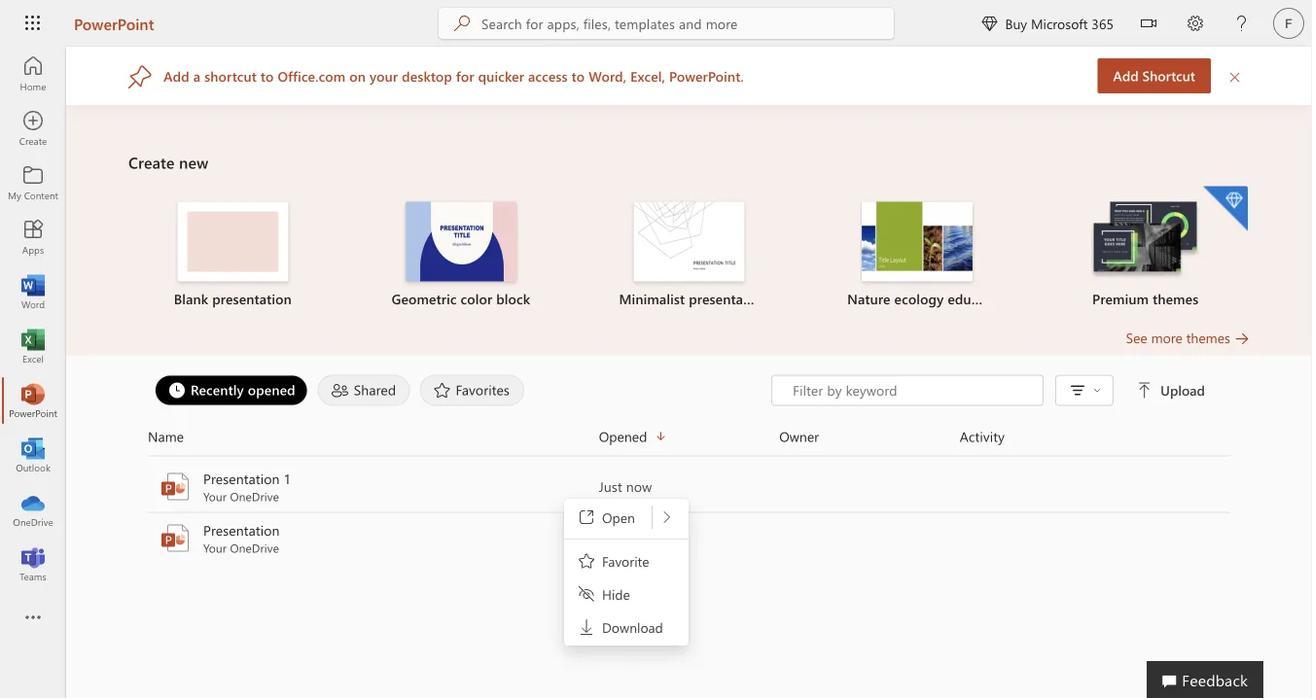 Task type: vqa. For each thing, say whether or not it's contained in the screenshot.
1st Apple from the bottom
no



Task type: describe. For each thing, give the bounding box(es) containing it.
f button
[[1266, 0, 1312, 47]]

create
[[128, 152, 175, 173]]

my content image
[[23, 173, 43, 193]]

2 to from the left
[[572, 67, 585, 85]]

hide
[[602, 585, 630, 603]]

download
[[602, 618, 663, 636]]

minimalist presentation element
[[587, 202, 792, 309]]

just
[[599, 478, 622, 496]]

1
[[284, 470, 291, 488]]

1 to from the left
[[261, 67, 274, 85]]

office.com
[[278, 67, 346, 85]]

download menu item
[[567, 612, 686, 643]]

 button
[[1126, 0, 1172, 50]]

word image
[[23, 282, 43, 302]]

just now
[[599, 478, 652, 496]]

favorite menu item
[[567, 546, 686, 577]]

shared
[[354, 381, 396, 399]]

open group
[[567, 502, 686, 533]]

3m
[[599, 529, 618, 547]]

shared tab
[[313, 375, 415, 406]]

minimalist
[[619, 290, 685, 308]]

presentation for 1
[[203, 470, 280, 488]]

presentation 1 your onedrive
[[203, 470, 291, 504]]

geometric color block element
[[359, 202, 564, 309]]

powerpoint.
[[669, 67, 744, 85]]

new
[[179, 152, 208, 173]]

onedrive inside presentation 1 your onedrive
[[230, 489, 279, 504]]

add shortcut
[[1113, 67, 1196, 85]]

blank presentation element
[[130, 202, 335, 309]]

feedback button
[[1147, 662, 1264, 699]]

name button
[[148, 426, 599, 448]]

owner button
[[780, 426, 960, 448]]

see more themes button
[[1126, 328, 1250, 348]]

themes inside premium themes element
[[1153, 290, 1199, 308]]

none search field inside powerpoint banner
[[439, 8, 894, 39]]

hide menu item
[[567, 579, 686, 610]]

nature ecology education photo presentation image
[[862, 202, 973, 282]]

recently opened tab
[[150, 375, 313, 406]]

presentation for blank presentation
[[212, 290, 292, 308]]

on
[[350, 67, 366, 85]]


[[1094, 387, 1101, 395]]

row containing name
[[148, 426, 1231, 457]]

geometric color block image
[[406, 202, 517, 282]]

upload
[[1161, 381, 1205, 399]]

home image
[[23, 64, 43, 84]]

onedrive image
[[23, 500, 43, 520]]

add for add shortcut
[[1113, 67, 1139, 85]]


[[1137, 383, 1153, 398]]

excel,
[[631, 67, 666, 85]]

geometric
[[392, 290, 457, 308]]

quicker
[[478, 67, 524, 85]]

presentation your onedrive
[[203, 521, 280, 556]]

create new
[[128, 152, 208, 173]]

blank
[[174, 290, 208, 308]]

add for add a shortcut to office.com on your desktop for quicker access to word, excel, powerpoint.
[[164, 67, 189, 85]]

see
[[1126, 329, 1148, 347]]

opened button
[[599, 426, 780, 448]]

 upload
[[1137, 381, 1205, 399]]

premium themes element
[[1043, 186, 1248, 309]]

your
[[370, 67, 398, 85]]

premium templates diamond image
[[1203, 186, 1248, 231]]

presentation for minimalist presentation
[[689, 290, 768, 308]]


[[982, 16, 998, 31]]

3m ago
[[599, 529, 645, 547]]

premium themes
[[1093, 290, 1199, 308]]

shortcut
[[204, 67, 257, 85]]

add a shortcut to office.com on your desktop for quicker access to word, excel, powerpoint.
[[164, 67, 744, 85]]

favorites element
[[420, 375, 524, 406]]

dismiss this dialog image
[[1229, 67, 1242, 84]]

powerpoint image
[[23, 391, 43, 411]]

name
[[148, 428, 184, 446]]

powerpoint
[[74, 13, 154, 34]]



Task type: locate. For each thing, give the bounding box(es) containing it.
1 vertical spatial presentation
[[203, 521, 280, 539]]

powerpoint image inside name presentation 1 cell
[[160, 471, 191, 502]]

shortcut
[[1143, 67, 1196, 85]]

0 horizontal spatial add
[[164, 67, 189, 85]]

0 vertical spatial onedrive
[[230, 489, 279, 504]]

1 powerpoint image from the top
[[160, 471, 191, 502]]

1 horizontal spatial add
[[1113, 67, 1139, 85]]

nature ecology education photo presentation element
[[815, 202, 1020, 309]]

1 onedrive from the top
[[230, 489, 279, 504]]

displaying 2 out of 2 files. status
[[772, 375, 1209, 406]]

microsoft
[[1031, 14, 1088, 32]]

excel image
[[23, 337, 43, 356]]

1 vertical spatial your
[[203, 540, 227, 556]]

open menu item
[[567, 502, 652, 533]]

0 vertical spatial your
[[203, 489, 227, 504]]

tab list
[[150, 375, 772, 406]]

access
[[528, 67, 568, 85]]

minimalist presentation
[[619, 290, 768, 308]]

favorite
[[602, 552, 649, 570]]

more
[[1152, 329, 1183, 347]]

1 vertical spatial powerpoint image
[[160, 523, 191, 554]]

2 onedrive from the top
[[230, 540, 279, 556]]

powerpoint image left the presentation your onedrive
[[160, 523, 191, 554]]

1 your from the top
[[203, 489, 227, 504]]

2 add from the left
[[164, 67, 189, 85]]

2 your from the top
[[203, 540, 227, 556]]

your down presentation 1 your onedrive
[[203, 540, 227, 556]]

a2hs image
[[128, 63, 152, 88]]

to
[[261, 67, 274, 85], [572, 67, 585, 85]]

favorites tab
[[415, 375, 529, 406]]

2 powerpoint image from the top
[[160, 523, 191, 554]]

apps image
[[23, 228, 43, 247]]

add shortcut button
[[1098, 58, 1211, 93]]

ago
[[622, 529, 645, 547]]

see more themes
[[1126, 329, 1231, 347]]

1 presentation from the left
[[212, 290, 292, 308]]

onedrive down presentation 1 your onedrive
[[230, 540, 279, 556]]

color
[[461, 290, 493, 308]]

recently
[[191, 381, 244, 399]]

add inside "button"
[[1113, 67, 1139, 85]]

navigation
[[0, 47, 66, 592]]

minimalist presentation image
[[634, 202, 745, 282]]

your inside the presentation your onedrive
[[203, 540, 227, 556]]

1 vertical spatial onedrive
[[230, 540, 279, 556]]

presentation inside blank presentation element
[[212, 290, 292, 308]]

now
[[626, 478, 652, 496]]

1 vertical spatial themes
[[1187, 329, 1231, 347]]

0 vertical spatial powerpoint image
[[160, 471, 191, 502]]

desktop
[[402, 67, 452, 85]]

onedrive up the presentation your onedrive
[[230, 489, 279, 504]]

menu containing open
[[567, 502, 686, 643]]

themes inside see more themes button
[[1187, 329, 1231, 347]]

recently opened element
[[155, 375, 308, 406]]

2 presentation from the top
[[203, 521, 280, 539]]

activity, column 4 of 4 column header
[[960, 426, 1231, 448]]

add left "shortcut"
[[1113, 67, 1139, 85]]

teams image
[[23, 555, 43, 574]]

premium themes image
[[1090, 202, 1201, 280]]

powerpoint image down "name"
[[160, 471, 191, 502]]

presentation down presentation 1 your onedrive
[[203, 521, 280, 539]]

premium
[[1093, 290, 1149, 308]]

recently opened
[[191, 381, 296, 399]]

Search box. Suggestions appear as you type. search field
[[482, 8, 894, 39]]

presentation inside minimalist presentation element
[[689, 290, 768, 308]]

f
[[1285, 16, 1293, 31]]

open
[[602, 508, 635, 526]]

word,
[[589, 67, 627, 85]]

presentation right blank
[[212, 290, 292, 308]]

Filter by keyword text field
[[791, 381, 1033, 400]]

name presentation 1 cell
[[148, 469, 599, 504]]

themes up see more themes
[[1153, 290, 1199, 308]]

1 horizontal spatial presentation
[[689, 290, 768, 308]]

activity
[[960, 428, 1005, 446]]

buy
[[1005, 14, 1027, 32]]

your
[[203, 489, 227, 504], [203, 540, 227, 556]]

add left a
[[164, 67, 189, 85]]

shared element
[[318, 375, 410, 406]]

powerpoint image
[[160, 471, 191, 502], [160, 523, 191, 554]]

for
[[456, 67, 474, 85]]

0 horizontal spatial presentation
[[212, 290, 292, 308]]

tab list containing recently opened
[[150, 375, 772, 406]]

feedback
[[1182, 669, 1248, 690]]

view more apps image
[[23, 609, 43, 628]]

presentation for your
[[203, 521, 280, 539]]

your inside presentation 1 your onedrive
[[203, 489, 227, 504]]

opened
[[599, 428, 647, 446]]

1 presentation from the top
[[203, 470, 280, 488]]

365
[[1092, 14, 1114, 32]]

create image
[[23, 119, 43, 138]]

presentation down "minimalist presentation" image
[[689, 290, 768, 308]]

block
[[496, 290, 530, 308]]

onedrive inside the presentation your onedrive
[[230, 540, 279, 556]]

powerpoint image for presentation
[[160, 523, 191, 554]]

name presentation cell
[[148, 521, 599, 556]]

onedrive
[[230, 489, 279, 504], [230, 540, 279, 556]]

powerpoint image for presentation 1
[[160, 471, 191, 502]]

presentation left 1
[[203, 470, 280, 488]]

opened
[[248, 381, 296, 399]]

menu
[[567, 502, 686, 643]]

to left word,
[[572, 67, 585, 85]]

0 vertical spatial themes
[[1153, 290, 1199, 308]]

themes
[[1153, 290, 1199, 308], [1187, 329, 1231, 347]]

a
[[193, 67, 201, 85]]

None search field
[[439, 8, 894, 39]]


[[1141, 16, 1157, 31]]

outlook image
[[23, 446, 43, 465]]

1 add from the left
[[1113, 67, 1139, 85]]

blank presentation
[[174, 290, 292, 308]]

0 horizontal spatial to
[[261, 67, 274, 85]]

geometric color block
[[392, 290, 530, 308]]

presentation
[[203, 470, 280, 488], [203, 521, 280, 539]]

 buy microsoft 365
[[982, 14, 1114, 32]]

your up the presentation your onedrive
[[203, 489, 227, 504]]

to right shortcut
[[261, 67, 274, 85]]

presentation
[[212, 290, 292, 308], [689, 290, 768, 308]]

themes right more
[[1187, 329, 1231, 347]]

presentation inside presentation 1 your onedrive
[[203, 470, 280, 488]]

row
[[148, 426, 1231, 457]]

add
[[1113, 67, 1139, 85], [164, 67, 189, 85]]

powerpoint banner
[[0, 0, 1312, 50]]

1 horizontal spatial to
[[572, 67, 585, 85]]

2 presentation from the left
[[689, 290, 768, 308]]

 button
[[1063, 377, 1107, 405]]

favorites
[[456, 381, 510, 399]]

owner
[[780, 428, 819, 446]]

0 vertical spatial presentation
[[203, 470, 280, 488]]

powerpoint image inside name presentation cell
[[160, 523, 191, 554]]



